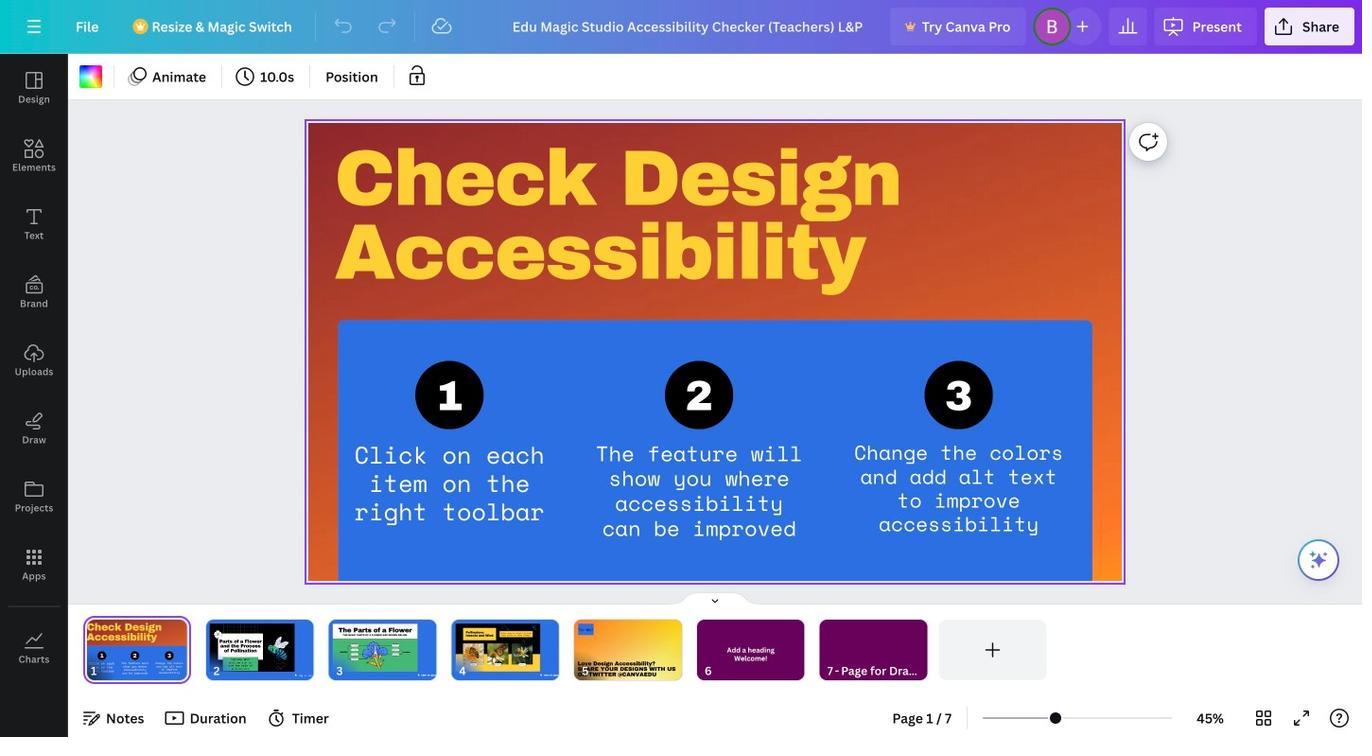 Task type: describe. For each thing, give the bounding box(es) containing it.
hide pages image
[[670, 591, 761, 607]]

no colour image
[[79, 65, 102, 88]]

page 1 image
[[83, 620, 191, 680]]

Page title text field
[[105, 662, 113, 680]]

Zoom button
[[1180, 703, 1242, 733]]



Task type: locate. For each thing, give the bounding box(es) containing it.
Design title text field
[[497, 8, 884, 45]]

side panel tab list
[[0, 54, 68, 682]]

canva assistant image
[[1308, 549, 1331, 572]]

main menu bar
[[0, 0, 1363, 54]]



Task type: vqa. For each thing, say whether or not it's contained in the screenshot.
time
no



